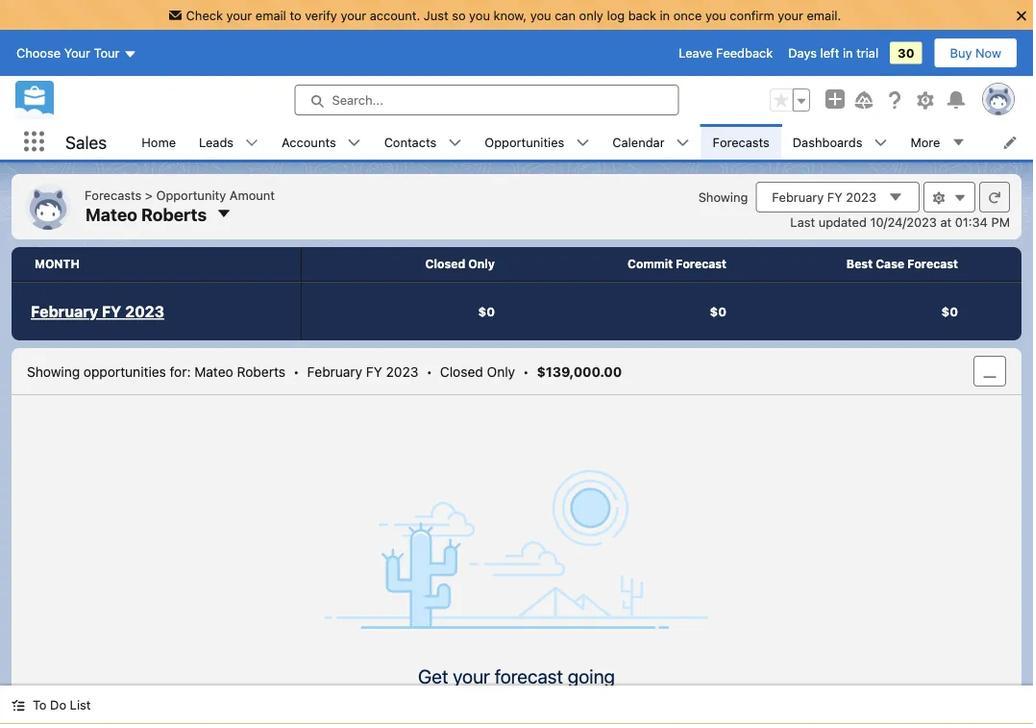 Task type: locate. For each thing, give the bounding box(es) containing it.
1 vertical spatial in
[[843, 46, 853, 60]]

list
[[130, 124, 1034, 160]]

february fy 2023
[[772, 190, 877, 204], [31, 302, 165, 321]]

01:34
[[956, 214, 988, 229]]

0 vertical spatial february
[[772, 190, 824, 204]]

to do list button
[[0, 686, 102, 724]]

so
[[452, 8, 466, 22]]

1 horizontal spatial •
[[426, 363, 433, 379]]

days
[[789, 46, 817, 60]]

choose your tour
[[16, 46, 120, 60]]

1 vertical spatial february fy 2023 button
[[27, 283, 301, 340]]

opportunities list item
[[473, 124, 601, 160]]

mateo down forecasts > opportunity amount
[[86, 204, 137, 224]]

$0 down the closed only
[[478, 304, 495, 319]]

february fy 2023 button up updated
[[756, 182, 920, 213]]

1 vertical spatial roberts
[[237, 363, 286, 379]]

2 vertical spatial fy
[[366, 363, 383, 379]]

contacts link
[[373, 124, 448, 160]]

february fy 2023 button
[[756, 182, 920, 213], [27, 283, 301, 340]]

leads link
[[188, 124, 245, 160]]

showing
[[699, 189, 748, 204], [27, 363, 80, 379]]

forecast right commit
[[676, 257, 727, 271]]

you
[[469, 8, 490, 22], [531, 8, 552, 22], [706, 8, 727, 22]]

0 horizontal spatial in
[[660, 8, 670, 22]]

confirm
[[730, 8, 775, 22]]

1 horizontal spatial february fy 2023 button
[[756, 182, 920, 213]]

text default image left more
[[875, 136, 888, 150]]

$0 down commit forecast
[[710, 304, 727, 319]]

2 vertical spatial february
[[307, 363, 363, 379]]

forecasts > opportunity amount
[[85, 188, 275, 202]]

1 vertical spatial 2023
[[125, 302, 165, 321]]

at
[[941, 214, 952, 229]]

text default image
[[245, 136, 259, 150], [348, 136, 361, 150], [677, 136, 690, 150], [888, 189, 904, 205], [933, 191, 946, 205], [954, 191, 967, 205]]

0 vertical spatial february fy 2023
[[772, 190, 877, 204]]

0 horizontal spatial showing
[[27, 363, 80, 379]]

1 horizontal spatial february
[[307, 363, 363, 379]]

1 horizontal spatial february fy 2023
[[772, 190, 877, 204]]

mateo roberts button
[[85, 201, 239, 226]]

0 vertical spatial mateo
[[86, 204, 137, 224]]

back
[[629, 8, 657, 22]]

1 horizontal spatial roberts
[[237, 363, 286, 379]]

forecast right case
[[908, 257, 959, 271]]

list
[[70, 698, 91, 712]]

1 horizontal spatial 2023
[[386, 363, 419, 379]]

text default image inside "leads" list item
[[245, 136, 259, 150]]

text default image left the to
[[12, 699, 25, 712]]

0 vertical spatial showing
[[699, 189, 748, 204]]

status
[[27, 363, 622, 379]]

showing left opportunities
[[27, 363, 80, 379]]

0 horizontal spatial fy
[[102, 302, 121, 321]]

roberts right 'for:' on the left
[[237, 363, 286, 379]]

february fy 2023 button up 'for:' on the left
[[27, 283, 301, 340]]

last updated 10/24/2023 at 01:34 pm
[[791, 214, 1011, 229]]

mateo
[[86, 204, 137, 224], [195, 363, 233, 379]]

0 horizontal spatial you
[[469, 8, 490, 22]]

february fy 2023 up updated
[[772, 190, 877, 204]]

your left the email.
[[778, 8, 804, 22]]

you right the once
[[706, 8, 727, 22]]

text default image right more
[[952, 136, 966, 149]]

you right so
[[469, 8, 490, 22]]

check your email to verify your account. just so you know, you can only log back in once you confirm your email.
[[186, 8, 842, 22]]

text default image for contacts
[[448, 136, 462, 150]]

accounts
[[282, 135, 336, 149]]

text default image up last updated 10/24/2023 at 01:34 pm
[[888, 189, 904, 205]]

0 vertical spatial only
[[469, 257, 495, 271]]

closed down february fy 2023 row
[[440, 363, 483, 379]]

leads
[[199, 135, 234, 149]]

1 horizontal spatial $0
[[710, 304, 727, 319]]

february
[[772, 190, 824, 204], [31, 302, 98, 321], [307, 363, 363, 379]]

1 horizontal spatial you
[[531, 8, 552, 22]]

showing down forecasts link
[[699, 189, 748, 204]]

roberts down forecasts > opportunity amount
[[141, 204, 207, 224]]

text default image inside calendar list item
[[677, 136, 690, 150]]

text default image left calendar
[[576, 136, 590, 150]]

opportunities
[[485, 135, 565, 149]]

0 horizontal spatial forecast
[[676, 257, 727, 271]]

your
[[226, 8, 252, 22], [341, 8, 367, 22], [778, 8, 804, 22], [453, 665, 490, 688]]

only down february fy 2023 row
[[487, 363, 515, 379]]

search... button
[[295, 85, 679, 115]]

know,
[[494, 8, 527, 22]]

going
[[568, 665, 615, 688]]

check
[[186, 8, 223, 22]]

1 horizontal spatial forecasts
[[713, 135, 770, 149]]

choose
[[16, 46, 61, 60]]

forecasts
[[713, 135, 770, 149], [85, 188, 142, 202]]

forecasts for forecasts
[[713, 135, 770, 149]]

showing opportunities for: mateo roberts • february fy 2023 • closed only • $139,000.00
[[27, 363, 622, 379]]

dashboards
[[793, 135, 863, 149]]

1 vertical spatial mateo
[[195, 363, 233, 379]]

group
[[770, 89, 811, 112]]

forecasts inside list
[[713, 135, 770, 149]]

verify
[[305, 8, 337, 22]]

to
[[290, 8, 302, 22]]

text default image inside dashboards list item
[[875, 136, 888, 150]]

10/24/2023
[[871, 214, 937, 229]]

text default image inside opportunities list item
[[576, 136, 590, 150]]

0 vertical spatial forecasts
[[713, 135, 770, 149]]

1 horizontal spatial forecast
[[908, 257, 959, 271]]

0 vertical spatial february fy 2023 button
[[756, 182, 920, 213]]

1 vertical spatial showing
[[27, 363, 80, 379]]

2 horizontal spatial february
[[772, 190, 824, 204]]

2 horizontal spatial $0
[[942, 304, 959, 319]]

forecasts left dashboards link
[[713, 135, 770, 149]]

0 horizontal spatial february
[[31, 302, 98, 321]]

2 $0 button from the left
[[534, 283, 765, 340]]

forecasts link
[[702, 124, 782, 160]]

$0
[[478, 304, 495, 319], [710, 304, 727, 319], [942, 304, 959, 319]]

forecast
[[676, 257, 727, 271], [908, 257, 959, 271]]

mateo right 'for:' on the left
[[195, 363, 233, 379]]

1 vertical spatial february
[[31, 302, 98, 321]]

do
[[50, 698, 66, 712]]

february fy 2023 button inside row
[[27, 283, 301, 340]]

0 horizontal spatial $0
[[478, 304, 495, 319]]

status containing showing opportunities for: mateo roberts
[[27, 363, 622, 379]]

roberts inside button
[[141, 204, 207, 224]]

just
[[424, 8, 449, 22]]

text default image right 'leads'
[[245, 136, 259, 150]]

2 horizontal spatial •
[[523, 363, 529, 379]]

1 horizontal spatial mateo
[[195, 363, 233, 379]]

0 vertical spatial roberts
[[141, 204, 207, 224]]

roberts
[[141, 204, 207, 224], [237, 363, 286, 379]]

text default image right contacts
[[448, 136, 462, 150]]

february fy 2023 down "month"
[[31, 302, 165, 321]]

0 horizontal spatial february fy 2023
[[31, 302, 165, 321]]

your
[[64, 46, 90, 60]]

text default image right calendar
[[677, 136, 690, 150]]

best case forecast
[[847, 257, 959, 271]]

mateo roberts
[[86, 204, 207, 224]]

opportunity
[[156, 188, 226, 202]]

fy inside row
[[102, 302, 121, 321]]

•
[[293, 363, 300, 379], [426, 363, 433, 379], [523, 363, 529, 379]]

list containing home
[[130, 124, 1034, 160]]

text default image inside more dropdown button
[[952, 136, 966, 149]]

$0 button
[[302, 283, 534, 340], [534, 283, 765, 340], [765, 283, 997, 340]]

fy
[[828, 190, 843, 204], [102, 302, 121, 321], [366, 363, 383, 379]]

calendar link
[[601, 124, 677, 160]]

3 $0 from the left
[[942, 304, 959, 319]]

$0 button down commit
[[534, 283, 765, 340]]

$0 down best case forecast
[[942, 304, 959, 319]]

0 vertical spatial fy
[[828, 190, 843, 204]]

0 vertical spatial 2023
[[846, 190, 877, 204]]

2 horizontal spatial you
[[706, 8, 727, 22]]

text default image up at
[[933, 191, 946, 205]]

2 forecast from the left
[[908, 257, 959, 271]]

only up february fy 2023 row
[[469, 257, 495, 271]]

your right verify
[[341, 8, 367, 22]]

1 vertical spatial february fy 2023
[[31, 302, 165, 321]]

only
[[469, 257, 495, 271], [487, 363, 515, 379]]

commit forecast
[[628, 257, 727, 271]]

closed up february fy 2023 row
[[426, 257, 466, 271]]

month
[[35, 257, 80, 271]]

1 vertical spatial closed
[[440, 363, 483, 379]]

in right left at the right
[[843, 46, 853, 60]]

buy
[[951, 46, 973, 60]]

home
[[142, 135, 176, 149]]

0 horizontal spatial forecasts
[[85, 188, 142, 202]]

to do list
[[33, 698, 91, 712]]

$139,000.00
[[537, 363, 622, 379]]

0 horizontal spatial 2023
[[125, 302, 165, 321]]

in right back
[[660, 8, 670, 22]]

amount
[[230, 188, 275, 202]]

you left can
[[531, 8, 552, 22]]

0 horizontal spatial roberts
[[141, 204, 207, 224]]

text default image down search...
[[348, 136, 361, 150]]

3 • from the left
[[523, 363, 529, 379]]

30
[[898, 46, 915, 60]]

0 horizontal spatial •
[[293, 363, 300, 379]]

1 vertical spatial fy
[[102, 302, 121, 321]]

forecasts left >
[[85, 188, 142, 202]]

closed
[[426, 257, 466, 271], [440, 363, 483, 379]]

0 horizontal spatial mateo
[[86, 204, 137, 224]]

calendar list item
[[601, 124, 702, 160]]

2 vertical spatial 2023
[[386, 363, 419, 379]]

2023
[[846, 190, 877, 204], [125, 302, 165, 321], [386, 363, 419, 379]]

2 horizontal spatial fy
[[828, 190, 843, 204]]

text default image
[[952, 136, 966, 149], [448, 136, 462, 150], [576, 136, 590, 150], [875, 136, 888, 150], [12, 699, 25, 712]]

text default image inside contacts list item
[[448, 136, 462, 150]]

get
[[418, 665, 449, 688]]

2 horizontal spatial 2023
[[846, 190, 877, 204]]

2 you from the left
[[531, 8, 552, 22]]

1 vertical spatial forecasts
[[85, 188, 142, 202]]

in
[[660, 8, 670, 22], [843, 46, 853, 60]]

february fy 2023 inside row
[[31, 302, 165, 321]]

$0 button down the closed only
[[302, 283, 534, 340]]

$0 button down case
[[765, 283, 997, 340]]

1 horizontal spatial showing
[[699, 189, 748, 204]]

0 horizontal spatial february fy 2023 button
[[27, 283, 301, 340]]



Task type: vqa. For each thing, say whether or not it's contained in the screenshot.
standard DuplicateRecordSet image
no



Task type: describe. For each thing, give the bounding box(es) containing it.
text default image for dashboards
[[875, 136, 888, 150]]

fy for february fy 2023 button within the row
[[102, 302, 121, 321]]

text default image for opportunities
[[576, 136, 590, 150]]

>
[[145, 188, 153, 202]]

contacts list item
[[373, 124, 473, 160]]

home link
[[130, 124, 188, 160]]

email
[[256, 8, 286, 22]]

leave feedback
[[679, 46, 773, 60]]

1 vertical spatial only
[[487, 363, 515, 379]]

2 • from the left
[[426, 363, 433, 379]]

case
[[876, 257, 905, 271]]

opportunities
[[84, 363, 166, 379]]

forecasts for forecasts > opportunity amount
[[85, 188, 142, 202]]

trial
[[857, 46, 879, 60]]

search...
[[332, 93, 384, 107]]

contacts
[[384, 135, 437, 149]]

updated
[[819, 214, 867, 229]]

email.
[[807, 8, 842, 22]]

1 you from the left
[[469, 8, 490, 22]]

showing for showing
[[699, 189, 748, 204]]

accounts link
[[270, 124, 348, 160]]

fy for rightmost february fy 2023 button
[[828, 190, 843, 204]]

days left in trial
[[789, 46, 879, 60]]

1 horizontal spatial fy
[[366, 363, 383, 379]]

calendar
[[613, 135, 665, 149]]

now
[[976, 46, 1002, 60]]

0 vertical spatial closed
[[426, 257, 466, 271]]

forecast
[[495, 665, 563, 688]]

buy now button
[[934, 38, 1018, 68]]

text default image inside accounts list item
[[348, 136, 361, 150]]

closed only
[[426, 257, 495, 271]]

more
[[911, 135, 941, 149]]

can
[[555, 8, 576, 22]]

best
[[847, 257, 873, 271]]

feedback
[[716, 46, 773, 60]]

buy now
[[951, 46, 1002, 60]]

to
[[33, 698, 47, 712]]

tour
[[94, 46, 120, 60]]

accounts list item
[[270, 124, 373, 160]]

3 you from the left
[[706, 8, 727, 22]]

1 forecast from the left
[[676, 257, 727, 271]]

dashboards link
[[782, 124, 875, 160]]

leave feedback link
[[679, 46, 773, 60]]

for:
[[170, 363, 191, 379]]

0 vertical spatial in
[[660, 8, 670, 22]]

pm
[[992, 214, 1011, 229]]

february inside row
[[31, 302, 98, 321]]

1 horizontal spatial in
[[843, 46, 853, 60]]

february fy 2023 row
[[12, 282, 1034, 340]]

your left email
[[226, 8, 252, 22]]

get your forecast going
[[418, 665, 615, 688]]

more button
[[900, 124, 977, 160]]

commit
[[628, 257, 673, 271]]

leave
[[679, 46, 713, 60]]

text default image up 01:34
[[954, 191, 967, 205]]

2023 inside row
[[125, 302, 165, 321]]

showing for showing opportunities for: mateo roberts • february fy 2023 • closed only • $139,000.00
[[27, 363, 80, 379]]

only
[[579, 8, 604, 22]]

once
[[674, 8, 702, 22]]

opportunities link
[[473, 124, 576, 160]]

account.
[[370, 8, 420, 22]]

1 • from the left
[[293, 363, 300, 379]]

log
[[607, 8, 625, 22]]

1 $0 from the left
[[478, 304, 495, 319]]

2 $0 from the left
[[710, 304, 727, 319]]

choose your tour button
[[15, 38, 138, 68]]

3 $0 button from the left
[[765, 283, 997, 340]]

your right get
[[453, 665, 490, 688]]

dashboards list item
[[782, 124, 900, 160]]

1 $0 button from the left
[[302, 283, 534, 340]]

text default image inside to do list button
[[12, 699, 25, 712]]

last
[[791, 214, 816, 229]]

sales
[[65, 131, 107, 152]]

left
[[821, 46, 840, 60]]

mateo inside mateo roberts button
[[86, 204, 137, 224]]

leads list item
[[188, 124, 270, 160]]



